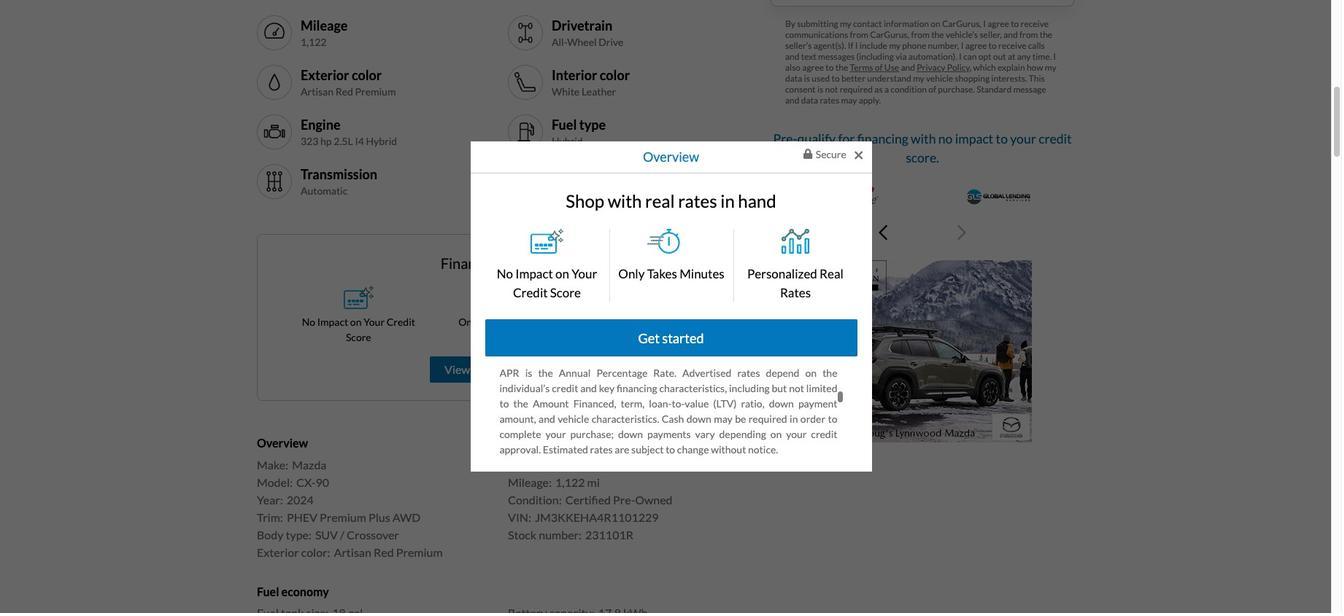 Task type: describe. For each thing, give the bounding box(es) containing it.
mazda
[[292, 458, 327, 472]]

terms of use and privacy policy
[[850, 62, 970, 73]]

for left new
[[723, 490, 736, 503]]

for down submitting
[[808, 30, 821, 43]]

shop
[[566, 190, 604, 211]]

vehicle inside , which explain how my data is used to better understand my vehicle shopping interests. this consent is not required as a condition of purchase. standard message and data rates may apply.
[[926, 73, 953, 84]]

will down after
[[568, 138, 583, 150]]

rates up ratio,
[[738, 367, 760, 380]]

the inside when you visit a participating dealer, show them your offer summary for the vehicle you would like to finance. the participating dealer will access your pre-qualified terms and preferences, including vehicle information. (sharing is not a mandatory step.) then you will fill out a credit application and provide any information needed for review to complete your financing. a credit application at the dealer will result in one or more inquiries posted to your credit file. after negotiating purchase terms and receiving dealer credit approval, you will sign a contract with the dealer reflecting both your purchase and financing terms. your purchase will result in a retail installment contract with the dealer as the original creditor.
[[654, 46, 671, 58]]

file.
[[551, 122, 567, 135]]

will up the information. on the top right of page
[[766, 46, 782, 58]]

dealer down more
[[710, 138, 738, 150]]

financing up 'financing'
[[500, 551, 540, 564]]

(ltv)
[[713, 398, 737, 411]]

2 vertical spatial premium
[[396, 546, 443, 560]]

impact
[[955, 131, 994, 146]]

from up the time.
[[1020, 29, 1038, 40]]

all-
[[552, 36, 567, 48]]

vehicles
[[802, 490, 838, 503]]

0 horizontal spatial dealers
[[500, 536, 532, 549]]

needed
[[614, 92, 647, 104]]

the up title, at the right top of the page
[[785, 245, 800, 257]]

income,
[[751, 214, 785, 227]]

financing inside 'view financing options' button
[[473, 363, 519, 377]]

your up estimated
[[546, 429, 566, 441]]

artisan inside exterior color artisan red premium
[[301, 86, 334, 98]]

a
[[831, 92, 838, 104]]

2 vertical spatial agree
[[803, 62, 824, 73]]

from up the automation).
[[911, 29, 930, 40]]

financing down sellers.
[[749, 567, 790, 579]]

1 vertical spatial overview
[[257, 437, 308, 451]]

at inside when you visit a participating dealer, show them your offer summary for the vehicle you would like to finance. the participating dealer will access your pre-qualified terms and preferences, including vehicle information. (sharing is not a mandatory step.) then you will fill out a credit application and provide any information needed for review to complete your financing. a credit application at the dealer will result in one or more inquiries posted to your credit file. after negotiating purchase terms and receiving dealer credit approval, you will sign a contract with the dealer reflecting both your purchase and financing terms. your purchase will result in a retail installment contract with the dealer as the original creditor.
[[580, 107, 589, 119]]

required inside apr is the annual percentage rate. advertised rates depend on the individual's credit and key financing characteristics, including but not limited to the amount financed, term, loan-to-value (ltv) ratio, down payment amount, and vehicle characteristics. cash down may be required in order to complete your purchase; down payments vary depending on your credit approval. estimated rates are subject to change without notice.
[[749, 413, 787, 426]]

financing.
[[784, 92, 827, 104]]

participating up through
[[585, 505, 642, 518]]

this
[[1029, 73, 1045, 84]]

the up individual's
[[538, 367, 553, 380]]

and up the a
[[821, 76, 838, 89]]

i right the number,
[[961, 40, 964, 51]]

financing
[[500, 567, 543, 579]]

0 horizontal spatial cargurus
[[500, 490, 543, 503]]

the down contracts,
[[789, 291, 804, 303]]

with down "sign"
[[591, 168, 611, 181]]

notice.
[[748, 444, 778, 457]]

not down vehicles
[[797, 536, 813, 549]]

get
[[638, 331, 660, 347]]

buyouts.
[[500, 582, 538, 595]]

1 horizontal spatial application
[[767, 76, 817, 89]]

amount inside apr is the annual percentage rate. advertised rates depend on the individual's credit and key financing characteristics, including but not limited to the amount financed, term, loan-to-value (ltv) ratio, down payment amount, and vehicle characteristics. cash down may be required in order to complete your purchase; down payments vary depending on your credit approval. estimated rates are subject to change without notice.
[[533, 398, 569, 411]]

messages
[[818, 51, 855, 62]]

key inside your maximum amount financed may be based on income, key credit characteristics, the vehicle you are purchasing, the details of the financing deal, and/or the specific dealership from which you purchase the vehicle. the amount financed may include the vehicle sales price, tax, title, licensing fees, dealer fees, and any optional products, like service contracts, gap, and/or protection products, that you choose to purchase from the dealer. see "additional disclosures for participating lenders" section below for additional restrictions.
[[791, 214, 806, 227]]

pre- inside when you visit a participating dealer, show them your offer summary for the vehicle you would like to finance. the participating dealer will access your pre-qualified terms and preferences, including vehicle information. (sharing is not a mandatory step.) then you will fill out a credit application and provide any information needed for review to complete your financing. a credit application at the dealer will result in one or more inquiries posted to your credit file. after negotiating purchase terms and receiving dealer credit approval, you will sign a contract with the dealer reflecting both your purchase and financing terms. your purchase will result in a retail installment contract with the dealer as the original creditor.
[[500, 61, 518, 73]]

fuel type hybrid
[[552, 117, 606, 148]]

the down 'terms.'
[[613, 168, 628, 181]]

your up the approval,
[[500, 122, 520, 135]]

color: inside interior color: white leather mileage: 1,122 mi condition: certified pre-owned vin: jm3kkeha4r1101229 stock number: 231101r
[[550, 458, 579, 472]]

automation).
[[909, 51, 958, 62]]

to down the a
[[828, 107, 838, 119]]

and right use
[[901, 62, 915, 73]]

new
[[738, 490, 757, 503]]

1 vertical spatial data
[[801, 95, 818, 106]]

sign
[[588, 138, 606, 150]]

of left use
[[875, 62, 883, 73]]

financed,
[[574, 398, 617, 411]]

0 horizontal spatial only
[[459, 316, 480, 329]]

you right that
[[651, 291, 668, 303]]

shop with real rates in hand
[[566, 190, 776, 211]]

vin:
[[508, 511, 531, 525]]

1 vertical spatial receive
[[999, 40, 1027, 51]]

step.)
[[594, 76, 619, 89]]

(including
[[857, 51, 894, 62]]

details
[[734, 230, 763, 242]]

opt
[[979, 51, 992, 62]]

you up qualified
[[534, 46, 551, 58]]

credit inside the shop with real rates in hand dialog
[[513, 285, 548, 301]]

i right the 'if'
[[855, 40, 858, 51]]

financing up websites.
[[680, 490, 720, 503]]

your maximum amount financed may be based on income, key credit characteristics, the vehicle you are purchasing, the details of the financing deal, and/or the specific dealership from which you purchase the vehicle. the amount financed may include the vehicle sales price, tax, title, licensing fees, dealer fees, and any optional products, like service contracts, gap, and/or protection products, that you choose to purchase from the dealer. see "additional disclosures for participating lenders" section below for additional restrictions.
[[500, 214, 838, 334]]

financing inside apr is the annual percentage rate. advertised rates depend on the individual's credit and key financing characteristics, including but not limited to the amount financed, term, loan-to-value (ltv) ratio, down payment amount, and vehicle characteristics. cash down may be required in order to complete your purchase; down payments vary depending on your credit approval. estimated rates are subject to change without notice.
[[617, 383, 657, 395]]

one
[[697, 107, 713, 119]]

no impact on your credit score inside the shop with real rates in hand dialog
[[497, 267, 597, 301]]

credit inside your maximum amount financed may be based on income, key credit characteristics, the vehicle you are purchasing, the details of the financing deal, and/or the specific dealership from which you purchase the vehicle. the amount financed may include the vehicle sales price, tax, title, licensing fees, dealer fees, and any optional products, like service contracts, gap, and/or protection products, that you choose to purchase from the dealer. see "additional disclosures for participating lenders" section below for additional restrictions.
[[811, 214, 838, 227]]

(sharing
[[801, 61, 838, 73]]

1 horizontal spatial agree
[[966, 40, 987, 51]]

from inside the cargurus participating lenders provide financing for new and used vehicles purchased from participating dealers and offer pre-qualification at participating dealers through dealer websites. the list of participating dealers is subject to change. cargurus participating lenders may not offer financing for certain dealers, auto brokers, or private party sellers. cargurus financing pre-qualification program does not offer financing for lease buyouts.
[[555, 505, 576, 518]]

is inside apr is the annual percentage rate. advertised rates depend on the individual's credit and key financing characteristics, including but not limited to the amount financed, term, loan-to-value (ltv) ratio, down payment amount, and vehicle characteristics. cash down may be required in order to complete your purchase; down payments vary depending on your credit approval. estimated rates are subject to change without notice.
[[525, 367, 532, 380]]

qualified
[[518, 61, 557, 73]]

0 horizontal spatial no
[[302, 316, 315, 329]]

view financing options
[[445, 363, 560, 377]]

only inside the shop with real rates in hand dialog
[[619, 267, 645, 282]]

the down submitting
[[823, 30, 838, 43]]

will down "needed" on the top left
[[640, 107, 655, 119]]

tax,
[[758, 260, 774, 273]]

make: mazda model: cx-90 year: 2024 trim: phev premium plus awd body type: suv / crossover exterior color: artisan red premium
[[257, 458, 443, 560]]

may down 'specific'
[[600, 260, 619, 273]]

0 vertical spatial products,
[[665, 275, 707, 288]]

to right order at the right
[[828, 413, 838, 426]]

in up based
[[721, 190, 735, 211]]

program
[[629, 567, 667, 579]]

you left visit
[[529, 30, 545, 43]]

on inside your maximum amount financed may be based on income, key credit characteristics, the vehicle you are purchasing, the details of the financing deal, and/or the specific dealership from which you purchase the vehicle. the amount financed may include the vehicle sales price, tax, title, licensing fees, dealer fees, and any optional products, like service contracts, gap, and/or protection products, that you choose to purchase from the dealer. see "additional disclosures for participating lenders" section below for additional restrictions.
[[734, 214, 746, 227]]

visit
[[547, 30, 566, 43]]

purchase;
[[571, 429, 614, 441]]

reflecting
[[743, 138, 786, 150]]

1 vertical spatial cargurus
[[630, 536, 674, 549]]

party
[[735, 551, 759, 564]]

estimated
[[543, 444, 588, 457]]

change
[[677, 444, 709, 457]]

overview inside the shop with real rates in hand dialog
[[643, 149, 699, 165]]

0 horizontal spatial real
[[652, 316, 672, 329]]

dealer up the information. on the top right of page
[[735, 46, 763, 58]]

the right time
[[672, 168, 687, 181]]

which inside , which explain how my data is used to better understand my vehicle shopping interests. this consent is not required as a condition of purchase. standard message and data rates may apply.
[[974, 62, 996, 73]]

credit down "annual"
[[552, 383, 578, 395]]

list
[[747, 521, 760, 533]]

my left contact
[[840, 18, 852, 29]]

is inside when you visit a participating dealer, show them your offer summary for the vehicle you would like to finance. the participating dealer will access your pre-qualified terms and preferences, including vehicle information. (sharing is not a mandatory step.) then you will fill out a credit application and provide any information needed for review to complete your financing. a credit application at the dealer will result in one or more inquiries posted to your credit file. after negotiating purchase terms and receiving dealer credit approval, you will sign a contract with the dealer reflecting both your purchase and financing terms. your purchase will result in a retail installment contract with the dealer as the original creditor.
[[500, 76, 507, 89]]

offer inside when you visit a participating dealer, show them your offer summary for the vehicle you would like to finance. the participating dealer will access your pre-qualified terms and preferences, including vehicle information. (sharing is not a mandatory step.) then you will fill out a credit application and provide any information needed for review to complete your financing. a credit application at the dealer will result in one or more inquiries posted to your credit file. after negotiating purchase terms and receiving dealer credit approval, you will sign a contract with the dealer reflecting both your purchase and financing terms. your purchase will result in a retail installment contract with the dealer as the original creditor.
[[740, 30, 762, 43]]

characteristics.
[[592, 413, 659, 426]]

financing inside when you visit a participating dealer, show them your offer summary for the vehicle you would like to finance. the participating dealer will access your pre-qualified terms and preferences, including vehicle information. (sharing is not a mandatory step.) then you will fill out a credit application and provide any information needed for review to complete your financing. a credit application at the dealer will result in one or more inquiries posted to your credit file. after negotiating purchase terms and receiving dealer credit approval, you will sign a contract with the dealer reflecting both your purchase and financing terms. your purchase will result in a retail installment contract with the dealer as the original creditor.
[[571, 153, 612, 165]]

of inside the cargurus participating lenders provide financing for new and used vehicles purchased from participating dealers and offer pre-qualification at participating dealers through dealer websites. the list of participating dealers is subject to change. cargurus participating lenders may not offer financing for certain dealers, auto brokers, or private party sellers. cargurus financing pre-qualification program does not offer financing for lease buyouts.
[[766, 521, 775, 533]]

1 vertical spatial amount
[[519, 260, 555, 273]]

participating up finance.
[[575, 30, 632, 43]]

2 vertical spatial down
[[618, 429, 643, 441]]

0 horizontal spatial application
[[528, 107, 578, 119]]

your inside when you visit a participating dealer, show them your offer summary for the vehicle you would like to finance. the participating dealer will access your pre-qualified terms and preferences, including vehicle information. (sharing is not a mandatory step.) then you will fill out a credit application and provide any information needed for review to complete your financing. a credit application at the dealer will result in one or more inquiries posted to your credit file. after negotiating purchase terms and receiving dealer credit approval, you will sign a contract with the dealer reflecting both your purchase and financing terms. your purchase will result in a retail installment contract with the dealer as the original creditor.
[[654, 153, 675, 165]]

/
[[340, 528, 345, 542]]

offer up lease
[[816, 536, 838, 549]]

and right seller,
[[1004, 29, 1018, 40]]

automatic
[[301, 185, 348, 197]]

not inside apr is the annual percentage rate. advertised rates depend on the individual's credit and key financing characteristics, including but not limited to the amount financed, term, loan-to-value (ltv) ratio, down payment amount, and vehicle characteristics. cash down may be required in order to complete your purchase; down payments vary depending on your credit approval. estimated rates are subject to change without notice.
[[789, 383, 804, 395]]

0 vertical spatial dealers
[[650, 505, 683, 518]]

your right them
[[717, 30, 738, 43]]

leather for color:
[[617, 458, 656, 472]]

at inside the cargurus participating lenders provide financing for new and used vehicles purchased from participating dealers and offer pre-qualification at participating dealers through dealer websites. the list of participating dealers is subject to change. cargurus participating lenders may not offer financing for certain dealers, auto brokers, or private party sellers. cargurus financing pre-qualification program does not offer financing for lease buyouts.
[[829, 505, 838, 518]]

depending
[[719, 429, 766, 441]]

0 horizontal spatial financed
[[557, 260, 598, 273]]

only takes minutes inside the shop with real rates in hand dialog
[[619, 267, 725, 282]]

interior for color
[[552, 67, 597, 83]]

explain
[[998, 62, 1025, 73]]

1 vertical spatial premium
[[320, 511, 366, 525]]

0 horizontal spatial no impact on your credit score
[[302, 316, 415, 344]]

to right can
[[989, 40, 997, 51]]

access
[[785, 46, 814, 58]]

certified
[[566, 493, 611, 507]]

0 horizontal spatial minutes
[[509, 316, 546, 329]]

battery charge time 2.3 hr
[[552, 166, 669, 197]]

as inside , which explain how my data is used to better understand my vehicle shopping interests. this consent is not required as a condition of purchase. standard message and data rates may apply.
[[875, 84, 883, 95]]

characteristics, inside your maximum amount financed may be based on income, key credit characteristics, the vehicle you are purchasing, the details of the financing deal, and/or the specific dealership from which you purchase the vehicle. the amount financed may include the vehicle sales price, tax, title, licensing fees, dealer fees, and any optional products, like service contracts, gap, and/or protection products, that you choose to purchase from the dealer. see "additional disclosures for participating lenders" section below for additional restrictions.
[[500, 230, 567, 242]]

awd
[[393, 511, 421, 525]]

and up websites.
[[691, 505, 708, 518]]

1 vertical spatial takes
[[482, 316, 507, 329]]

lenders"
[[711, 306, 751, 319]]

0 vertical spatial receive
[[1021, 18, 1049, 29]]

dealer up both
[[781, 122, 809, 135]]

mileage image
[[263, 22, 286, 45]]

the down one
[[690, 138, 704, 150]]

for left review
[[651, 92, 664, 104]]

with down charge
[[608, 190, 642, 211]]

i left can
[[959, 51, 962, 62]]

white for color:
[[583, 458, 614, 472]]

limited
[[807, 383, 838, 395]]

dealer inside the cargurus participating lenders provide financing for new and used vehicles purchased from participating dealers and offer pre-qualification at participating dealers through dealer websites. the list of participating dealers is subject to change. cargurus participating lenders may not offer financing for certain dealers, auto brokers, or private party sellers. cargurus financing pre-qualification program does not offer financing for lease buyouts.
[[642, 521, 671, 533]]

interests.
[[992, 73, 1027, 84]]

0 vertical spatial amount
[[575, 214, 611, 227]]

you right then
[[650, 76, 667, 89]]

2024
[[287, 493, 314, 507]]

advertised
[[683, 367, 732, 380]]

any for when you visit a participating dealer, show them your offer summary for the vehicle you would like to finance. the participating dealer will access your pre-qualified terms and preferences, including vehicle information. (sharing is not a mandatory step.) then you will fill out a credit application and provide any information needed for review to complete your financing. a credit application at the dealer will result in one or more inquiries posted to your credit file. after negotiating purchase terms and receiving dealer credit approval, you will sign a contract with the dealer reflecting both your purchase and financing terms. your purchase will result in a retail installment contract with the dealer as the original creditor.
[[538, 92, 554, 104]]

get started button
[[485, 320, 857, 357]]

certain
[[558, 551, 589, 564]]

standard
[[977, 84, 1012, 95]]

to down agent(s).
[[826, 62, 834, 73]]

1 vertical spatial dealers
[[562, 521, 595, 533]]

red inside exterior color artisan red premium
[[336, 86, 353, 98]]

the up 'specific'
[[571, 230, 585, 242]]

may inside apr is the annual percentage rate. advertised rates depend on the individual's credit and key financing characteristics, including but not limited to the amount financed, term, loan-to-value (ltv) ratio, down payment amount, and vehicle characteristics. cash down may be required in order to complete your purchase; down payments vary depending on your credit approval. estimated rates are subject to change without notice.
[[714, 413, 733, 426]]

policy
[[947, 62, 970, 73]]

,
[[970, 62, 972, 73]]

out for to
[[993, 51, 1006, 62]]

personalized inside personalized real rates
[[748, 267, 817, 282]]

dealer inside your maximum amount financed may be based on income, key credit characteristics, the vehicle you are purchasing, the details of the financing deal, and/or the specific dealership from which you purchase the vehicle. the amount financed may include the vehicle sales price, tax, title, licensing fees, dealer fees, and any optional products, like service contracts, gap, and/or protection products, that you choose to purchase from the dealer. see "additional disclosures for participating lenders" section below for additional restrictions.
[[525, 275, 553, 288]]

owned
[[635, 493, 673, 507]]

exterior inside exterior color artisan red premium
[[301, 67, 349, 83]]

0 vertical spatial agree
[[988, 18, 1009, 29]]

by
[[785, 18, 796, 29]]

message
[[1014, 84, 1046, 95]]

i right vehicle's at the right of page
[[983, 18, 986, 29]]

hand
[[738, 190, 776, 211]]

0 horizontal spatial score
[[346, 332, 371, 344]]

ratio,
[[741, 398, 765, 411]]

purchase down the approval,
[[500, 153, 541, 165]]

include inside your maximum amount financed may be based on income, key credit characteristics, the vehicle you are purchasing, the details of the financing deal, and/or the specific dealership from which you purchase the vehicle. the amount financed may include the vehicle sales price, tax, title, licensing fees, dealer fees, and any optional products, like service contracts, gap, and/or protection products, that you choose to purchase from the dealer. see "additional disclosures for participating lenders" section below for additional restrictions.
[[621, 260, 654, 273]]

red inside make: mazda model: cx-90 year: 2024 trim: phev premium plus awd body type: suv / crossover exterior color: artisan red premium
[[374, 546, 394, 560]]

for down that
[[631, 306, 645, 319]]

fuel for type
[[552, 117, 577, 133]]

1 horizontal spatial financed
[[616, 214, 657, 227]]

credit down the information. on the top right of page
[[736, 76, 763, 89]]

terms of use link
[[850, 62, 899, 73]]

to up one
[[702, 92, 711, 104]]

i right the time.
[[1054, 51, 1056, 62]]

that
[[629, 291, 648, 303]]

them
[[692, 30, 715, 43]]

0 vertical spatial contract
[[622, 138, 659, 150]]

purchase down review
[[648, 122, 689, 135]]

may down shop with real rates in hand
[[662, 214, 681, 227]]

participating down them
[[674, 46, 731, 58]]

interior color white leather
[[552, 67, 630, 98]]

is right also
[[804, 73, 810, 84]]

but
[[772, 383, 787, 395]]

1 horizontal spatial terms
[[691, 122, 717, 135]]

participating down vehicles
[[781, 521, 838, 533]]

1 vertical spatial contract
[[552, 168, 590, 181]]

you down file.
[[546, 138, 563, 150]]

the up the automation).
[[932, 29, 944, 40]]

engine image
[[263, 121, 286, 144]]

condition
[[891, 84, 927, 95]]

view
[[445, 363, 471, 377]]

qualify
[[798, 131, 836, 146]]

to inside the cargurus participating lenders provide financing for new and used vehicles purchased from participating dealers and offer pre-qualification at participating dealers through dealer websites. the list of participating dealers is subject to change. cargurus participating lenders may not offer financing for certain dealers, auto brokers, or private party sellers. cargurus financing pre-qualification program does not offer financing for lease buyouts.
[[581, 536, 590, 549]]

to left finance.
[[604, 46, 613, 58]]

0 vertical spatial lenders
[[605, 490, 641, 503]]

your inside your maximum amount financed may be based on income, key credit characteristics, the vehicle you are purchasing, the details of the financing deal, and/or the specific dealership from which you purchase the vehicle. the amount financed may include the vehicle sales price, tax, title, licensing fees, dealer fees, and any optional products, like service contracts, gap, and/or protection products, that you choose to purchase from the dealer. see "additional disclosures for participating lenders" section below for additional restrictions.
[[500, 214, 521, 227]]

financing inside pre-qualify for financing with no impact to your credit score.
[[858, 131, 909, 146]]

battery
[[552, 166, 597, 182]]

key inside apr is the annual percentage rate. advertised rates depend on the individual's credit and key financing characteristics, including but not limited to the amount financed, term, loan-to-value (ltv) ratio, down payment amount, and vehicle characteristics. cash down may be required in order to complete your purchase; down payments vary depending on your credit approval. estimated rates are subject to change without notice.
[[599, 383, 615, 395]]

for inside pre-qualify for financing with no impact to your credit score.
[[838, 131, 855, 146]]

2 vertical spatial cargurus
[[794, 551, 838, 564]]

make:
[[257, 458, 288, 472]]

the down based
[[715, 230, 730, 242]]

price,
[[731, 260, 755, 273]]

0 horizontal spatial credit
[[387, 316, 415, 329]]

started
[[662, 331, 704, 347]]

in left lock image
[[786, 153, 795, 165]]

mileage 1,122
[[301, 17, 348, 48]]

1 vertical spatial products,
[[584, 291, 626, 303]]

include inside by submitting my contact information on cargurus, i agree to receive communications from cargurus, from the vehicle's seller, and from the seller's agent(s). if i include my phone number, i agree to receive calls and text messages (including via automation). i can opt out at any time. i also agree to the
[[860, 40, 888, 51]]

be inside apr is the annual percentage rate. advertised rates depend on the individual's credit and key financing characteristics, including but not limited to the amount financed, term, loan-to-value (ltv) ratio, down payment amount, and vehicle characteristics. cash down may be required in order to complete your purchase; down payments vary depending on your credit approval. estimated rates are subject to change without notice.
[[735, 413, 746, 426]]

credit up fuel type icon
[[500, 107, 526, 119]]

provide inside when you visit a participating dealer, show them your offer summary for the vehicle you would like to finance. the participating dealer will access your pre-qualified terms and preferences, including vehicle information. (sharing is not a mandatory step.) then you will fill out a credit application and provide any information needed for review to complete your financing. a credit application at the dealer will result in one or more inquiries posted to your credit file. after negotiating purchase terms and receiving dealer credit approval, you will sign a contract with the dealer reflecting both your purchase and financing terms. your purchase will result in a retail installment contract with the dealer as the original creditor.
[[500, 92, 534, 104]]

if
[[848, 40, 854, 51]]

the up limited
[[823, 367, 838, 380]]

dealer up negotiating
[[609, 107, 637, 119]]

0 horizontal spatial result
[[658, 107, 684, 119]]

color for interior color
[[600, 67, 630, 83]]

for left certain at the bottom left
[[542, 551, 556, 564]]

not inside when you visit a participating dealer, show them your offer summary for the vehicle you would like to finance. the participating dealer will access your pre-qualified terms and preferences, including vehicle information. (sharing is not a mandatory step.) then you will fill out a credit application and provide any information needed for review to complete your financing. a credit application at the dealer will result in one or more inquiries posted to your credit file. after negotiating purchase terms and receiving dealer credit approval, you will sign a contract with the dealer reflecting both your purchase and financing terms. your purchase will result in a retail installment contract with the dealer as the original creditor.
[[511, 76, 526, 89]]

will up review
[[671, 76, 687, 89]]

required inside , which explain how my data is used to better understand my vehicle shopping interests. this consent is not required as a condition of purchase. standard message and data rates may apply.
[[840, 84, 873, 95]]

information inside when you visit a participating dealer, show them your offer summary for the vehicle you would like to finance. the participating dealer will access your pre-qualified terms and preferences, including vehicle information. (sharing is not a mandatory step.) then you will fill out a credit application and provide any information needed for review to complete your financing. a credit application at the dealer will result in one or more inquiries posted to your credit file. after negotiating purchase terms and receiving dealer credit approval, you will sign a contract with the dealer reflecting both your purchase and financing terms. your purchase will result in a retail installment contract with the dealer as the original creditor.
[[557, 92, 610, 104]]

exterior inside make: mazda model: cx-90 year: 2024 trim: phev premium plus awd body type: suv / crossover exterior color: artisan red premium
[[257, 546, 299, 560]]

be inside your maximum amount financed may be based on income, key credit characteristics, the vehicle you are purchasing, the details of the financing deal, and/or the specific dealership from which you purchase the vehicle. the amount financed may include the vehicle sales price, tax, title, licensing fees, dealer fees, and any optional products, like service contracts, gap, and/or protection products, that you choose to purchase from the dealer. see "additional disclosures for participating lenders" section below for additional restrictions.
[[686, 214, 697, 227]]

1,122 inside interior color: white leather mileage: 1,122 mi condition: certified pre-owned vin: jm3kkeha4r1101229 stock number: 231101r
[[556, 476, 585, 490]]

purchase up original
[[683, 153, 723, 165]]

the inside the cargurus participating lenders provide financing for new and used vehicles purchased from participating dealers and offer pre-qualification at participating dealers through dealer websites. the list of participating dealers is subject to change. cargurus participating lenders may not offer financing for certain dealers, auto brokers, or private party sellers. cargurus financing pre-qualification program does not offer financing for lease buyouts.
[[724, 521, 741, 533]]

to down payments
[[666, 444, 675, 457]]

1 vertical spatial pre-
[[746, 505, 765, 518]]

shop with real rates in hand dialog
[[0, 0, 1342, 614]]

1 horizontal spatial cargurus,
[[942, 18, 982, 29]]

pre- inside pre-qualify for financing with no impact to your credit score.
[[773, 131, 798, 146]]

transmission automatic
[[301, 166, 377, 197]]

a down qualified
[[531, 76, 536, 89]]

score inside the shop with real rates in hand dialog
[[550, 285, 581, 301]]

approval,
[[500, 138, 541, 150]]

and up financed, at the left bottom of the page
[[581, 383, 597, 395]]

close financing wizard image
[[855, 149, 863, 162]]

you up dealership
[[623, 230, 640, 242]]

financing inside your maximum amount financed may be based on income, key credit characteristics, the vehicle you are purchasing, the details of the financing deal, and/or the specific dealership from which you purchase the vehicle. the amount financed may include the vehicle sales price, tax, title, licensing fees, dealer fees, and any optional products, like service contracts, gap, and/or protection products, that you choose to purchase from the dealer. see "additional disclosures for participating lenders" section below for additional restrictions.
[[797, 230, 838, 242]]

1,122 inside mileage 1,122
[[301, 36, 327, 48]]

and left text
[[785, 51, 800, 62]]

0 horizontal spatial personalized real rates
[[592, 316, 699, 329]]

my down the automation).
[[913, 73, 925, 84]]

your up retail
[[817, 138, 838, 150]]

1 vertical spatial result
[[753, 153, 779, 165]]

time
[[642, 166, 669, 182]]

consent
[[785, 84, 816, 95]]

from down the purchasing,
[[664, 245, 686, 257]]

credit down order at the right
[[811, 429, 838, 441]]

0 horizontal spatial rates
[[674, 316, 699, 329]]

1 vertical spatial participating
[[546, 490, 603, 503]]

the up the amount,
[[514, 398, 528, 411]]

in inside apr is the annual percentage rate. advertised rates depend on the individual's credit and key financing characteristics, including but not limited to the amount financed, term, loan-to-value (ltv) ratio, down payment amount, and vehicle characteristics. cash down may be required in order to complete your purchase; down payments vary depending on your credit approval. estimated rates are subject to change without notice.
[[790, 413, 798, 426]]

a down both
[[802, 153, 807, 165]]

my left phone
[[889, 40, 901, 51]]

0 vertical spatial down
[[769, 398, 794, 411]]

1 vertical spatial and/or
[[500, 291, 529, 303]]

dealer down 'terms.'
[[630, 168, 659, 181]]

a right all-
[[568, 30, 573, 43]]

and up step.)
[[588, 61, 605, 73]]

dealer,
[[634, 30, 664, 43]]

0 vertical spatial data
[[785, 73, 803, 84]]

0 horizontal spatial cargurus,
[[870, 29, 910, 40]]

0 vertical spatial terms
[[560, 61, 586, 73]]

1 vertical spatial lenders
[[737, 536, 773, 549]]

of inside your maximum amount financed may be based on income, key credit characteristics, the vehicle you are purchasing, the details of the financing deal, and/or the specific dealership from which you purchase the vehicle. the amount financed may include the vehicle sales price, tax, title, licensing fees, dealer fees, and any optional products, like service contracts, gap, and/or protection products, that you choose to purchase from the dealer. see "additional disclosures for participating lenders" section below for additional restrictions.
[[767, 230, 776, 242]]

vehicle.
[[804, 245, 838, 257]]



Task type: vqa. For each thing, say whether or not it's contained in the screenshot.
the 'online'
no



Task type: locate. For each thing, give the bounding box(es) containing it.
and right the amount,
[[539, 413, 555, 426]]

provide inside the cargurus participating lenders provide financing for new and used vehicles purchased from participating dealers and offer pre-qualification at participating dealers through dealer websites. the list of participating dealers is subject to change. cargurus participating lenders may not offer financing for certain dealers, auto brokers, or private party sellers. cargurus financing pre-qualification program does not offer financing for lease buyouts.
[[643, 490, 677, 503]]

may inside , which explain how my data is used to better understand my vehicle shopping interests. this consent is not required as a condition of purchase. standard message and data rates may apply.
[[841, 95, 857, 106]]

on inside by submitting my contact information on cargurus, i agree to receive communications from cargurus, from the vehicle's seller, and from the seller's agent(s). if i include my phone number, i agree to receive calls and text messages (including via automation). i can opt out at any time. i also agree to the
[[931, 18, 941, 29]]

fuel for economy
[[257, 585, 279, 599]]

only takes minutes up choose
[[619, 267, 725, 282]]

drivetrain image
[[514, 22, 537, 45]]

or inside when you visit a participating dealer, show them your offer summary for the vehicle you would like to finance. the participating dealer will access your pre-qualified terms and preferences, including vehicle information. (sharing is not a mandatory step.) then you will fill out a credit application and provide any information needed for review to complete your financing. a credit application at the dealer will result in one or more inquiries posted to your credit file. after negotiating purchase terms and receiving dealer credit approval, you will sign a contract with the dealer reflecting both your purchase and financing terms. your purchase will result in a retail installment contract with the dealer as the original creditor.
[[716, 107, 726, 119]]

the down deal,
[[500, 260, 517, 273]]

individual's
[[500, 383, 550, 395]]

down down "characteristics."
[[618, 429, 643, 441]]

financing
[[858, 131, 909, 146], [571, 153, 612, 165], [797, 230, 838, 242], [473, 363, 519, 377], [617, 383, 657, 395], [680, 490, 720, 503], [500, 551, 540, 564], [749, 567, 790, 579]]

0 vertical spatial rates
[[780, 285, 811, 301]]

pre-qualify for financing with no impact to your credit score.
[[773, 131, 1072, 166]]

including up fill
[[666, 61, 706, 73]]

0 horizontal spatial only takes minutes
[[459, 316, 546, 329]]

0 vertical spatial artisan
[[301, 86, 334, 98]]

1 horizontal spatial real
[[820, 267, 844, 282]]

purchase down service
[[720, 291, 761, 303]]

credit up vehicle.
[[811, 214, 838, 227]]

contract up 'terms.'
[[622, 138, 659, 150]]

out for vehicle
[[707, 76, 722, 89]]

not inside , which explain how my data is used to better understand my vehicle shopping interests. this consent is not required as a condition of purchase. standard message and data rates may apply.
[[825, 84, 838, 95]]

fuel inside fuel type hybrid
[[552, 117, 577, 133]]

1 hybrid from the left
[[366, 135, 397, 148]]

color inside exterior color artisan red premium
[[352, 67, 382, 83]]

interior for color:
[[508, 458, 548, 472]]

agent(s).
[[814, 40, 846, 51]]

interior color image
[[514, 71, 537, 95]]

1 vertical spatial personalized
[[592, 316, 650, 329]]

no inside the shop with real rates in hand dialog
[[497, 267, 513, 282]]

based
[[703, 214, 729, 227]]

white inside interior color white leather
[[552, 86, 580, 98]]

participating down websites.
[[677, 536, 734, 549]]

to inside , which explain how my data is used to better understand my vehicle shopping interests. this consent is not required as a condition of purchase. standard message and data rates may apply.
[[832, 73, 840, 84]]

qualification
[[765, 505, 820, 518], [568, 567, 623, 579]]

mandatory
[[541, 76, 590, 89]]

1 vertical spatial as
[[661, 168, 670, 181]]

term,
[[621, 398, 645, 411]]

secure
[[816, 148, 847, 160]]

color: inside make: mazda model: cx-90 year: 2024 trim: phev premium plus awd body type: suv / crossover exterior color: artisan red premium
[[301, 546, 330, 560]]

result down reflecting on the top of page
[[753, 153, 779, 165]]

sellers.
[[761, 551, 792, 564]]

1 vertical spatial complete
[[500, 429, 541, 441]]

1 horizontal spatial information
[[884, 18, 929, 29]]

rates down purchase;
[[590, 444, 613, 457]]

any down the mandatory
[[538, 92, 554, 104]]

real up dealer.
[[820, 267, 844, 282]]

cargurus
[[500, 490, 543, 503], [630, 536, 674, 549], [794, 551, 838, 564]]

financing up term,
[[617, 383, 657, 395]]

interior down the would
[[552, 67, 597, 83]]

retail
[[814, 153, 838, 165]]

1 vertical spatial at
[[580, 107, 589, 119]]

of inside , which explain how my data is used to better understand my vehicle shopping interests. this consent is not required as a condition of purchase. standard message and data rates may apply.
[[929, 84, 937, 95]]

participating down choose
[[649, 306, 707, 319]]

condition:
[[508, 493, 562, 507]]

transmission image
[[263, 170, 286, 194]]

is inside the cargurus participating lenders provide financing for new and used vehicles purchased from participating dealers and offer pre-qualification at participating dealers through dealer websites. the list of participating dealers is subject to change. cargurus participating lenders may not offer financing for certain dealers, auto brokers, or private party sellers. cargurus financing pre-qualification program does not offer financing for lease buyouts.
[[535, 536, 542, 549]]

and down more
[[719, 122, 736, 135]]

1 horizontal spatial takes
[[647, 267, 677, 282]]

1 horizontal spatial no
[[497, 267, 513, 282]]

1 vertical spatial no
[[302, 316, 315, 329]]

change.
[[593, 536, 627, 549]]

0 horizontal spatial at
[[580, 107, 589, 119]]

chevron right image
[[958, 224, 967, 242]]

like inside your maximum amount financed may be based on income, key credit characteristics, the vehicle you are purchasing, the details of the financing deal, and/or the specific dealership from which you purchase the vehicle. the amount financed may include the vehicle sales price, tax, title, licensing fees, dealer fees, and any optional products, like service contracts, gap, and/or protection products, that you choose to purchase from the dealer. see "additional disclosures for participating lenders" section below for additional restrictions.
[[711, 275, 727, 288]]

1 vertical spatial down
[[687, 413, 712, 426]]

fuel type image
[[514, 121, 537, 144]]

1 horizontal spatial subject
[[632, 444, 664, 457]]

leather up owned
[[617, 458, 656, 472]]

with inside pre-qualify for financing with no impact to your credit score.
[[911, 131, 936, 146]]

leather inside interior color white leather
[[582, 86, 616, 98]]

any inside your maximum amount financed may be based on income, key credit characteristics, the vehicle you are purchasing, the details of the financing deal, and/or the specific dealership from which you purchase the vehicle. the amount financed may include the vehicle sales price, tax, title, licensing fees, dealer fees, and any optional products, like service contracts, gap, and/or protection products, that you choose to purchase from the dealer. see "additional disclosures for participating lenders" section below for additional restrictions.
[[603, 275, 619, 288]]

would
[[554, 46, 582, 58]]

your right impact
[[1011, 131, 1036, 146]]

1 color from the left
[[352, 67, 382, 83]]

0 vertical spatial participating
[[649, 306, 707, 319]]

1 horizontal spatial minutes
[[680, 267, 725, 282]]

lenders down list
[[737, 536, 773, 549]]

any inside when you visit a participating dealer, show them your offer summary for the vehicle you would like to finance. the participating dealer will access your pre-qualified terms and preferences, including vehicle information. (sharing is not a mandatory step.) then you will fill out a credit application and provide any information needed for review to complete your financing. a credit application at the dealer will result in one or more inquiries posted to your credit file. after negotiating purchase terms and receiving dealer credit approval, you will sign a contract with the dealer reflecting both your purchase and financing terms. your purchase will result in a retail installment contract with the dealer as the original creditor.
[[538, 92, 554, 104]]

annual
[[559, 367, 591, 380]]

to up the amount,
[[500, 398, 509, 411]]

0 vertical spatial red
[[336, 86, 353, 98]]

battery charge time image
[[514, 170, 537, 194]]

submitting
[[797, 18, 838, 29]]

2 vertical spatial at
[[829, 505, 838, 518]]

characteristics, inside apr is the annual percentage rate. advertised rates depend on the individual's credit and key financing characteristics, including but not limited to the amount financed, term, loan-to-value (ltv) ratio, down payment amount, and vehicle characteristics. cash down may be required in order to complete your purchase; down payments vary depending on your credit approval. estimated rates are subject to change without notice.
[[660, 383, 727, 395]]

1 horizontal spatial required
[[840, 84, 873, 95]]

out inside when you visit a participating dealer, show them your offer summary for the vehicle you would like to finance. the participating dealer will access your pre-qualified terms and preferences, including vehicle information. (sharing is not a mandatory step.) then you will fill out a credit application and provide any information needed for review to complete your financing. a credit application at the dealer will result in one or more inquiries posted to your credit file. after negotiating purchase terms and receiving dealer credit approval, you will sign a contract with the dealer reflecting both your purchase and financing terms. your purchase will result in a retail installment contract with the dealer as the original creditor.
[[707, 76, 722, 89]]

advertisement region
[[813, 261, 1032, 443]]

1 vertical spatial subject
[[545, 536, 578, 549]]

the up after
[[592, 107, 607, 119]]

1 horizontal spatial pre-
[[549, 567, 568, 579]]

agree
[[988, 18, 1009, 29], [966, 40, 987, 51], [803, 62, 824, 73]]

posted
[[795, 107, 826, 119]]

order
[[801, 413, 826, 426]]

any for your maximum amount financed may be based on income, key credit characteristics, the vehicle you are purchasing, the details of the financing deal, and/or the specific dealership from which you purchase the vehicle. the amount financed may include the vehicle sales price, tax, title, licensing fees, dealer fees, and any optional products, like service contracts, gap, and/or protection products, that you choose to purchase from the dealer. see "additional disclosures for participating lenders" section below for additional restrictions.
[[603, 275, 619, 288]]

to inside your maximum amount financed may be based on income, key credit characteristics, the vehicle you are purchasing, the details of the financing deal, and/or the specific dealership from which you purchase the vehicle. the amount financed may include the vehicle sales price, tax, title, licensing fees, dealer fees, and any optional products, like service contracts, gap, and/or protection products, that you choose to purchase from the dealer. see "additional disclosures for participating lenders" section below for additional restrictions.
[[707, 291, 716, 303]]

specific
[[577, 245, 610, 257]]

any inside by submitting my contact information on cargurus, i agree to receive communications from cargurus, from the vehicle's seller, and from the seller's agent(s). if i include my phone number, i agree to receive calls and text messages (including via automation). i can opt out at any time. i also agree to the
[[1017, 51, 1031, 62]]

fees, up protection
[[557, 275, 578, 288]]

interior
[[552, 67, 597, 83], [508, 458, 548, 472]]

vehicle inside apr is the annual percentage rate. advertised rates depend on the individual's credit and key financing characteristics, including but not limited to the amount financed, term, loan-to-value (ltv) ratio, down payment amount, and vehicle characteristics. cash down may be required in order to complete your purchase; down payments vary depending on your credit approval. estimated rates are subject to change without notice.
[[558, 413, 589, 426]]

hybrid inside the engine 323 hp 2.5l i4 hybrid
[[366, 135, 397, 148]]

a
[[568, 30, 573, 43], [531, 76, 536, 89], [727, 76, 732, 89], [885, 84, 889, 95], [612, 138, 617, 150], [802, 153, 807, 165]]

will up creditor.
[[730, 153, 746, 165]]

color up the engine 323 hp 2.5l i4 hybrid at the top left of the page
[[352, 67, 382, 83]]

the up optional
[[656, 260, 671, 273]]

rate.
[[654, 367, 677, 380]]

white inside interior color: white leather mileage: 1,122 mi condition: certified pre-owned vin: jm3kkeha4r1101229 stock number: 231101r
[[583, 458, 614, 472]]

drivetrain all-wheel drive
[[552, 17, 624, 48]]

red
[[336, 86, 353, 98], [374, 546, 394, 560]]

economy
[[281, 585, 329, 599]]

0 horizontal spatial subject
[[545, 536, 578, 549]]

dealers down certified
[[562, 521, 595, 533]]

2 hybrid from the left
[[552, 135, 583, 148]]

is
[[804, 73, 810, 84], [500, 76, 507, 89], [818, 84, 824, 95], [525, 367, 532, 380], [535, 536, 542, 549]]

which
[[974, 62, 996, 73], [690, 245, 717, 257]]

2 color from the left
[[600, 67, 630, 83]]

your up inquiries
[[760, 92, 781, 104]]

, which explain how my data is used to better understand my vehicle shopping interests. this consent is not required as a condition of purchase. standard message and data rates may apply.
[[785, 62, 1057, 106]]

without
[[711, 444, 746, 457]]

1 horizontal spatial including
[[729, 383, 770, 395]]

agree up opt
[[988, 18, 1009, 29]]

your inside pre-qualify for financing with no impact to your credit score.
[[1011, 131, 1036, 146]]

0 vertical spatial which
[[974, 62, 996, 73]]

purchased
[[500, 505, 546, 518]]

2 vertical spatial pre-
[[549, 567, 568, 579]]

contract
[[622, 138, 659, 150], [552, 168, 590, 181]]

1 vertical spatial 1,122
[[556, 476, 585, 490]]

and inside , which explain how my data is used to better understand my vehicle shopping interests. this consent is not required as a condition of purchase. standard message and data rates may apply.
[[785, 95, 800, 106]]

my
[[840, 18, 852, 29], [889, 40, 901, 51], [1045, 62, 1057, 73], [913, 73, 925, 84]]

complete inside when you visit a participating dealer, show them your offer summary for the vehicle you would like to finance. the participating dealer will access your pre-qualified terms and preferences, including vehicle information. (sharing is not a mandatory step.) then you will fill out a credit application and provide any information needed for review to complete your financing. a credit application at the dealer will result in one or more inquiries posted to your credit file. after negotiating purchase terms and receiving dealer credit approval, you will sign a contract with the dealer reflecting both your purchase and financing terms. your purchase will result in a retail installment contract with the dealer as the original creditor.
[[715, 92, 756, 104]]

1 horizontal spatial complete
[[715, 92, 756, 104]]

year:
[[257, 493, 283, 507]]

1 vertical spatial no impact on your credit score
[[302, 316, 415, 344]]

0 horizontal spatial out
[[707, 76, 722, 89]]

with up score.
[[911, 131, 936, 146]]

the left terms
[[836, 62, 848, 73]]

shopping
[[955, 73, 990, 84]]

0 horizontal spatial complete
[[500, 429, 541, 441]]

0 horizontal spatial qualification
[[568, 567, 623, 579]]

0 vertical spatial any
[[1017, 51, 1031, 62]]

0 horizontal spatial 1,122
[[301, 36, 327, 48]]

required down ratio,
[[749, 413, 787, 426]]

0 horizontal spatial key
[[599, 383, 615, 395]]

are inside your maximum amount financed may be based on income, key credit characteristics, the vehicle you are purchasing, the details of the financing deal, and/or the specific dealership from which you purchase the vehicle. the amount financed may include the vehicle sales price, tax, title, licensing fees, dealer fees, and any optional products, like service contracts, gap, and/or protection products, that you choose to purchase from the dealer. see "additional disclosures for participating lenders" section below for additional restrictions.
[[643, 230, 658, 242]]

qualification down vehicles
[[765, 505, 820, 518]]

0 vertical spatial only
[[619, 267, 645, 282]]

down down but
[[769, 398, 794, 411]]

fees, down finance in advance
[[500, 275, 520, 288]]

1 fees, from the left
[[500, 275, 520, 288]]

including inside apr is the annual percentage rate. advertised rates depend on the individual's credit and key financing characteristics, including but not limited to the amount financed, term, loan-to-value (ltv) ratio, down payment amount, and vehicle characteristics. cash down may be required in order to complete your purchase; down payments vary depending on your credit approval. estimated rates are subject to change without notice.
[[729, 383, 770, 395]]

creditor.
[[725, 168, 762, 181]]

as
[[875, 84, 883, 95], [661, 168, 670, 181]]

1 horizontal spatial score
[[550, 285, 581, 301]]

color for exterior color
[[352, 67, 382, 83]]

0 horizontal spatial like
[[585, 46, 600, 58]]

lock image
[[803, 149, 812, 159]]

time.
[[1033, 51, 1052, 62]]

1 vertical spatial which
[[690, 245, 717, 257]]

0 horizontal spatial are
[[615, 444, 630, 457]]

not right but
[[789, 383, 804, 395]]

1 vertical spatial exterior
[[257, 546, 299, 560]]

personalized real rates
[[748, 267, 844, 301], [592, 316, 699, 329]]

your
[[717, 30, 738, 43], [817, 46, 838, 58], [760, 92, 781, 104], [500, 122, 520, 135], [1011, 131, 1036, 146], [817, 138, 838, 150], [546, 429, 566, 441], [786, 429, 807, 441]]

participating inside your maximum amount financed may be based on income, key credit characteristics, the vehicle you are purchasing, the details of the financing deal, and/or the specific dealership from which you purchase the vehicle. the amount financed may include the vehicle sales price, tax, title, licensing fees, dealer fees, and any optional products, like service contracts, gap, and/or protection products, that you choose to purchase from the dealer. see "additional disclosures for participating lenders" section below for additional restrictions.
[[649, 306, 707, 319]]

1 vertical spatial including
[[729, 383, 770, 395]]

subject inside the cargurus participating lenders provide financing for new and used vehicles purchased from participating dealers and offer pre-qualification at participating dealers through dealer websites. the list of participating dealers is subject to change. cargurus participating lenders may not offer financing for certain dealers, auto brokers, or private party sellers. cargurus financing pre-qualification program does not offer financing for lease buyouts.
[[545, 536, 578, 549]]

dealers,
[[591, 551, 626, 564]]

impact inside the shop with real rates in hand dialog
[[516, 267, 553, 282]]

1 vertical spatial minutes
[[509, 316, 546, 329]]

1 horizontal spatial no impact on your credit score
[[497, 267, 597, 301]]

credit down posted
[[811, 122, 838, 135]]

which inside your maximum amount financed may be based on income, key credit characteristics, the vehicle you are purchasing, the details of the financing deal, and/or the specific dealership from which you purchase the vehicle. the amount financed may include the vehicle sales price, tax, title, licensing fees, dealer fees, and any optional products, like service contracts, gap, and/or protection products, that you choose to purchase from the dealer. see "additional disclosures for participating lenders" section below for additional restrictions.
[[690, 245, 717, 257]]

color inside interior color white leather
[[600, 67, 630, 83]]

0 horizontal spatial used
[[778, 490, 799, 503]]

0 vertical spatial characteristics,
[[500, 230, 567, 242]]

terms
[[560, 61, 586, 73], [691, 122, 717, 135]]

drivetrain
[[552, 17, 613, 33]]

communications
[[785, 29, 848, 40]]

exterior
[[301, 67, 349, 83], [257, 546, 299, 560]]

cx-
[[296, 476, 316, 490]]

0 vertical spatial only takes minutes
[[619, 267, 725, 282]]

may up sellers.
[[776, 536, 795, 549]]

may right the a
[[841, 95, 857, 106]]

minutes inside the shop with real rates in hand dialog
[[680, 267, 725, 282]]

leather inside interior color: white leather mileage: 1,122 mi condition: certified pre-owned vin: jm3kkeha4r1101229 stock number: 231101r
[[617, 458, 656, 472]]

amount down deal,
[[519, 260, 555, 273]]

on
[[931, 18, 941, 29], [734, 214, 746, 227], [556, 267, 569, 282], [350, 316, 362, 329], [806, 367, 817, 380], [771, 429, 782, 441]]

red down the crossover
[[374, 546, 394, 560]]

terms down the would
[[560, 61, 586, 73]]

1 horizontal spatial impact
[[516, 267, 553, 282]]

exterior color image
[[263, 71, 286, 95]]

used inside , which explain how my data is used to better understand my vehicle shopping interests. this consent is not required as a condition of purchase. standard message and data rates may apply.
[[812, 73, 830, 84]]

your down order at the right
[[786, 429, 807, 441]]

including inside when you visit a participating dealer, show them your offer summary for the vehicle you would like to finance. the participating dealer will access your pre-qualified terms and preferences, including vehicle information. (sharing is not a mandatory step.) then you will fill out a credit application and provide any information needed for review to complete your financing. a credit application at the dealer will result in one or more inquiries posted to your credit file. after negotiating purchase terms and receiving dealer credit approval, you will sign a contract with the dealer reflecting both your purchase and financing terms. your purchase will result in a retail installment contract with the dealer as the original creditor.
[[666, 61, 706, 73]]

artisan inside make: mazda model: cx-90 year: 2024 trim: phev premium plus awd body type: suv / crossover exterior color: artisan red premium
[[334, 546, 371, 560]]

the down dealer,
[[654, 46, 671, 58]]

the left 'specific'
[[558, 245, 573, 257]]

complete
[[715, 92, 756, 104], [500, 429, 541, 441]]

drive
[[599, 36, 624, 48]]

1 vertical spatial pre-
[[613, 493, 635, 507]]

complete inside apr is the annual percentage rate. advertised rates depend on the individual's credit and key financing characteristics, including but not limited to the amount financed, term, loan-to-value (ltv) ratio, down payment amount, and vehicle characteristics. cash down may be required in order to complete your purchase; down payments vary depending on your credit approval. estimated rates are subject to change without notice.
[[500, 429, 541, 441]]

used left vehicles
[[778, 490, 799, 503]]

2 fees, from the left
[[557, 275, 578, 288]]

my right how
[[1045, 62, 1057, 73]]

0 horizontal spatial exterior
[[257, 546, 299, 560]]

artisan
[[301, 86, 334, 98], [334, 546, 371, 560]]

provide up fuel type icon
[[500, 92, 534, 104]]

credit
[[736, 76, 763, 89], [500, 107, 526, 119], [522, 122, 549, 135], [811, 122, 838, 135], [1039, 131, 1072, 146], [811, 214, 838, 227], [552, 383, 578, 395], [811, 429, 838, 441]]

like down sales
[[711, 275, 727, 288]]

1 horizontal spatial result
[[753, 153, 779, 165]]

hybrid inside fuel type hybrid
[[552, 135, 583, 148]]

0 vertical spatial as
[[875, 84, 883, 95]]

choose
[[671, 291, 703, 303]]

at inside by submitting my contact information on cargurus, i agree to receive communications from cargurus, from the vehicle's seller, and from the seller's agent(s). if i include my phone number, i agree to receive calls and text messages (including via automation). i can opt out at any time. i also agree to the
[[1008, 51, 1016, 62]]

as down terms of use link
[[875, 84, 883, 95]]

contact
[[853, 18, 882, 29]]

used inside the cargurus participating lenders provide financing for new and used vehicles purchased from participating dealers and offer pre-qualification at participating dealers through dealer websites. the list of participating dealers is subject to change. cargurus participating lenders may not offer financing for certain dealers, auto brokers, or private party sellers. cargurus financing pre-qualification program does not offer financing for lease buyouts.
[[778, 490, 799, 503]]

1,122 left mi
[[556, 476, 585, 490]]

231101r
[[585, 528, 634, 542]]

0 horizontal spatial or
[[689, 551, 699, 564]]

2 horizontal spatial dealers
[[650, 505, 683, 518]]

premium inside exterior color artisan red premium
[[355, 86, 396, 98]]

as inside when you visit a participating dealer, show them your offer summary for the vehicle you would like to finance. the participating dealer will access your pre-qualified terms and preferences, including vehicle information. (sharing is not a mandatory step.) then you will fill out a credit application and provide any information needed for review to complete your financing. a credit application at the dealer will result in one or more inquiries posted to your credit file. after negotiating purchase terms and receiving dealer credit approval, you will sign a contract with the dealer reflecting both your purchase and financing terms. your purchase will result in a retail installment contract with the dealer as the original creditor.
[[661, 168, 670, 181]]

you up sales
[[720, 245, 737, 257]]

0 vertical spatial complete
[[715, 92, 756, 104]]

1 horizontal spatial dealers
[[562, 521, 595, 533]]

for down dealer.
[[824, 306, 838, 319]]

1 vertical spatial required
[[749, 413, 787, 426]]

white for color
[[552, 86, 580, 98]]

like inside when you visit a participating dealer, show them your offer summary for the vehicle you would like to finance. the participating dealer will access your pre-qualified terms and preferences, including vehicle information. (sharing is not a mandatory step.) then you will fill out a credit application and provide any information needed for review to complete your financing. a credit application at the dealer will result in one or more inquiries posted to your credit file. after negotiating purchase terms and receiving dealer credit approval, you will sign a contract with the dealer reflecting both your purchase and financing terms. your purchase will result in a retail installment contract with the dealer as the original creditor.
[[585, 46, 600, 58]]

the
[[654, 46, 671, 58], [500, 260, 517, 273], [724, 521, 741, 533]]

more
[[728, 107, 752, 119]]

cash
[[662, 413, 684, 426]]

takes inside the shop with real rates in hand dialog
[[647, 267, 677, 282]]

amount
[[575, 214, 611, 227], [519, 260, 555, 273], [533, 398, 569, 411]]

the inside your maximum amount financed may be based on income, key credit characteristics, the vehicle you are purchasing, the details of the financing deal, and/or the specific dealership from which you purchase the vehicle. the amount financed may include the vehicle sales price, tax, title, licensing fees, dealer fees, and any optional products, like service contracts, gap, and/or protection products, that you choose to purchase from the dealer. see "additional disclosures for participating lenders" section below for additional restrictions.
[[500, 260, 517, 273]]

type
[[579, 117, 606, 133]]

1 horizontal spatial characteristics,
[[660, 383, 727, 395]]

advance
[[508, 255, 564, 273]]

maximum
[[526, 214, 570, 227]]

1 vertical spatial color:
[[301, 546, 330, 560]]

1 horizontal spatial only takes minutes
[[619, 267, 725, 282]]

participating down mi
[[546, 490, 603, 503]]

1 vertical spatial real
[[652, 316, 672, 329]]

information down the mandatory
[[557, 92, 610, 104]]

summary
[[764, 30, 805, 43]]

chevron left image
[[879, 224, 888, 242]]

receive up "calls"
[[1021, 18, 1049, 29]]

exterior down mileage 1,122
[[301, 67, 349, 83]]

rates inside , which explain how my data is used to better understand my vehicle shopping interests. this consent is not required as a condition of purchase. standard message and data rates may apply.
[[820, 95, 840, 106]]

minutes up choose
[[680, 267, 725, 282]]

protection
[[533, 291, 580, 303]]

0 horizontal spatial takes
[[482, 316, 507, 329]]

and inside your maximum amount financed may be based on income, key credit characteristics, the vehicle you are purchasing, the details of the financing deal, and/or the specific dealership from which you purchase the vehicle. the amount financed may include the vehicle sales price, tax, title, licensing fees, dealer fees, and any optional products, like service contracts, gap, and/or protection products, that you choose to purchase from the dealer. see "additional disclosures for participating lenders" section below for additional restrictions.
[[583, 275, 599, 288]]

1 horizontal spatial qualification
[[765, 505, 820, 518]]

complete up more
[[715, 92, 756, 104]]

a down negotiating
[[612, 138, 617, 150]]

1 vertical spatial application
[[528, 107, 578, 119]]

0 vertical spatial personalized
[[748, 267, 817, 282]]

a inside , which explain how my data is used to better understand my vehicle shopping interests. this consent is not required as a condition of purchase. standard message and data rates may apply.
[[885, 84, 889, 95]]

a right fill
[[727, 76, 732, 89]]

better
[[842, 73, 866, 84]]

leather up type
[[582, 86, 616, 98]]

percentage
[[597, 367, 648, 380]]

overview up make:
[[257, 437, 308, 451]]

0 vertical spatial minutes
[[680, 267, 725, 282]]

0 horizontal spatial as
[[661, 168, 670, 181]]

may inside the cargurus participating lenders provide financing for new and used vehicles purchased from participating dealers and offer pre-qualification at participating dealers through dealer websites. the list of participating dealers is subject to change. cargurus participating lenders may not offer financing for certain dealers, auto brokers, or private party sellers. cargurus financing pre-qualification program does not offer financing for lease buyouts.
[[776, 536, 795, 549]]

0 horizontal spatial terms
[[560, 61, 586, 73]]

90
[[316, 476, 329, 490]]

will
[[766, 46, 782, 58], [671, 76, 687, 89], [640, 107, 655, 119], [568, 138, 583, 150], [730, 153, 746, 165]]

purchase up tax,
[[741, 245, 782, 257]]

1 vertical spatial artisan
[[334, 546, 371, 560]]

understand
[[867, 73, 912, 84]]

personalized real rates inside the shop with real rates in hand dialog
[[748, 267, 844, 301]]

are inside apr is the annual percentage rate. advertised rates depend on the individual's credit and key financing characteristics, including but not limited to the amount financed, term, loan-to-value (ltv) ratio, down payment amount, and vehicle characteristics. cash down may be required in order to complete your purchase; down payments vary depending on your credit approval. estimated rates are subject to change without notice.
[[615, 444, 630, 457]]

credit inside pre-qualify for financing with no impact to your credit score.
[[1039, 131, 1072, 146]]

options
[[522, 363, 560, 377]]

1 horizontal spatial as
[[875, 84, 883, 95]]

view financing options button
[[430, 357, 575, 384]]

to inside pre-qualify for financing with no impact to your credit score.
[[996, 131, 1008, 146]]

pre- down certain at the bottom left
[[549, 567, 568, 579]]

1 horizontal spatial contract
[[622, 138, 659, 150]]

offer up websites.
[[716, 505, 738, 518]]

how
[[1027, 62, 1044, 73]]

rates inside personalized real rates
[[780, 285, 811, 301]]

at up after
[[580, 107, 589, 119]]

leather for color
[[582, 86, 616, 98]]

1 vertical spatial only takes minutes
[[459, 316, 546, 329]]

subject inside apr is the annual percentage rate. advertised rates depend on the individual's credit and key financing characteristics, including but not limited to the amount financed, term, loan-to-value (ltv) ratio, down payment amount, and vehicle characteristics. cash down may be required in order to complete your purchase; down payments vary depending on your credit approval. estimated rates are subject to change without notice.
[[632, 444, 664, 457]]

2 horizontal spatial the
[[724, 521, 741, 533]]

qualification down dealers,
[[568, 567, 623, 579]]

pre- inside interior color: white leather mileage: 1,122 mi condition: certified pre-owned vin: jm3kkeha4r1101229 stock number: 231101r
[[613, 493, 635, 507]]

0 vertical spatial financed
[[616, 214, 657, 227]]

overview up time
[[643, 149, 699, 165]]

1 vertical spatial impact
[[317, 316, 348, 329]]

brokers,
[[650, 551, 687, 564]]

below
[[793, 306, 820, 319]]

financed
[[616, 214, 657, 227], [557, 260, 598, 273]]

may down (ltv)
[[714, 413, 733, 426]]

0 vertical spatial required
[[840, 84, 873, 95]]

0 vertical spatial and/or
[[525, 245, 554, 257]]

0 horizontal spatial interior
[[508, 458, 548, 472]]

2 vertical spatial participating
[[677, 536, 734, 549]]

receive
[[1021, 18, 1049, 29], [999, 40, 1027, 51]]

disclosures
[[575, 306, 627, 319]]

i4
[[355, 135, 364, 148]]

1 vertical spatial personalized real rates
[[592, 316, 699, 329]]

premium up /
[[320, 511, 366, 525]]

financing up close financing wizard icon
[[858, 131, 909, 146]]

optional
[[624, 275, 661, 288]]

key up financed, at the left bottom of the page
[[599, 383, 615, 395]]

0 horizontal spatial agree
[[803, 62, 824, 73]]

1 horizontal spatial like
[[711, 275, 727, 288]]

including up ratio,
[[729, 383, 770, 395]]

rates up posted
[[820, 95, 840, 106]]

0 horizontal spatial contract
[[552, 168, 590, 181]]

1 horizontal spatial any
[[603, 275, 619, 288]]

1 horizontal spatial out
[[993, 51, 1006, 62]]

may
[[841, 95, 857, 106], [662, 214, 681, 227], [600, 260, 619, 273], [714, 413, 733, 426], [776, 536, 795, 549]]

privacy
[[917, 62, 946, 73]]

stock
[[508, 528, 537, 542]]

1 vertical spatial red
[[374, 546, 394, 560]]

or inside the cargurus participating lenders provide financing for new and used vehicles purchased from participating dealers and offer pre-qualification at participating dealers through dealer websites. the list of participating dealers is subject to change. cargurus participating lenders may not offer financing for certain dealers, auto brokers, or private party sellers. cargurus financing pre-qualification program does not offer financing for lease buyouts.
[[689, 551, 699, 564]]



